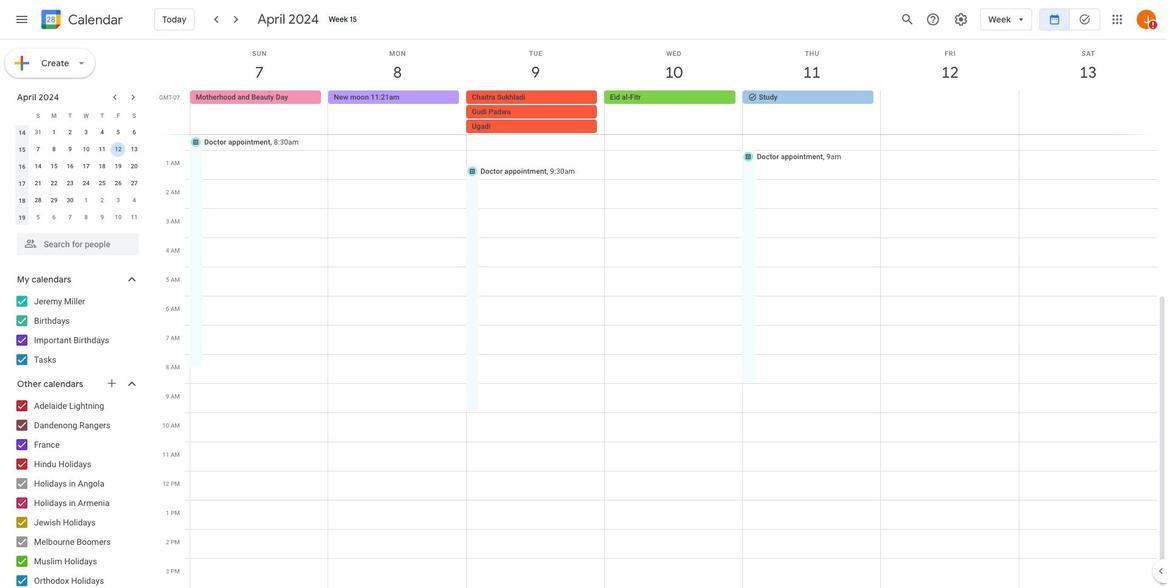 Task type: describe. For each thing, give the bounding box(es) containing it.
16 element
[[63, 159, 77, 174]]

1 element
[[47, 125, 61, 140]]

other calendars list
[[2, 396, 151, 588]]

main drawer image
[[15, 12, 29, 27]]

15 element
[[47, 159, 61, 174]]

column header inside april 2024 grid
[[14, 107, 30, 124]]

22 element
[[47, 176, 61, 191]]

may 3 element
[[111, 193, 125, 208]]

23 element
[[63, 176, 77, 191]]

17 element
[[79, 159, 93, 174]]

may 8 element
[[79, 210, 93, 225]]

Search for people text field
[[24, 233, 131, 255]]

19 element
[[111, 159, 125, 174]]

may 11 element
[[127, 210, 142, 225]]

may 10 element
[[111, 210, 125, 225]]

29 element
[[47, 193, 61, 208]]

may 9 element
[[95, 210, 109, 225]]

9 element
[[63, 142, 77, 157]]

march 31 element
[[31, 125, 45, 140]]

10 element
[[79, 142, 93, 157]]

26 element
[[111, 176, 125, 191]]

24 element
[[79, 176, 93, 191]]

settings menu image
[[954, 12, 968, 27]]

20 element
[[127, 159, 142, 174]]

heading inside calendar element
[[66, 12, 123, 27]]

add other calendars image
[[106, 378, 118, 390]]

11 element
[[95, 142, 109, 157]]

7 element
[[31, 142, 45, 157]]

cell inside row group
[[110, 141, 126, 158]]



Task type: locate. For each thing, give the bounding box(es) containing it.
row group inside april 2024 grid
[[14, 124, 142, 226]]

row group
[[14, 124, 142, 226]]

5 element
[[111, 125, 125, 140]]

cell
[[466, 91, 605, 134], [881, 91, 1019, 134], [1019, 91, 1157, 134], [110, 141, 126, 158]]

28 element
[[31, 193, 45, 208]]

my calendars list
[[2, 292, 151, 370]]

column header
[[14, 107, 30, 124]]

may 5 element
[[31, 210, 45, 225]]

heading
[[66, 12, 123, 27]]

27 element
[[127, 176, 142, 191]]

2 element
[[63, 125, 77, 140]]

grid
[[156, 40, 1167, 588]]

may 4 element
[[127, 193, 142, 208]]

14 element
[[31, 159, 45, 174]]

3 element
[[79, 125, 93, 140]]

may 6 element
[[47, 210, 61, 225]]

may 2 element
[[95, 193, 109, 208]]

may 1 element
[[79, 193, 93, 208]]

8 element
[[47, 142, 61, 157]]

None search field
[[0, 229, 151, 255]]

row
[[185, 91, 1167, 134], [14, 107, 142, 124], [14, 124, 142, 141], [14, 141, 142, 158], [14, 158, 142, 175], [14, 175, 142, 192], [14, 192, 142, 209], [14, 209, 142, 226]]

30 element
[[63, 193, 77, 208]]

6 element
[[127, 125, 142, 140]]

12 element
[[111, 142, 125, 157]]

25 element
[[95, 176, 109, 191]]

may 7 element
[[63, 210, 77, 225]]

13 element
[[127, 142, 142, 157]]

21 element
[[31, 176, 45, 191]]

april 2024 grid
[[12, 107, 142, 226]]

calendar element
[[39, 7, 123, 34]]

4 element
[[95, 125, 109, 140]]

18 element
[[95, 159, 109, 174]]



Task type: vqa. For each thing, say whether or not it's contained in the screenshot.
12 associated with 12 PM
no



